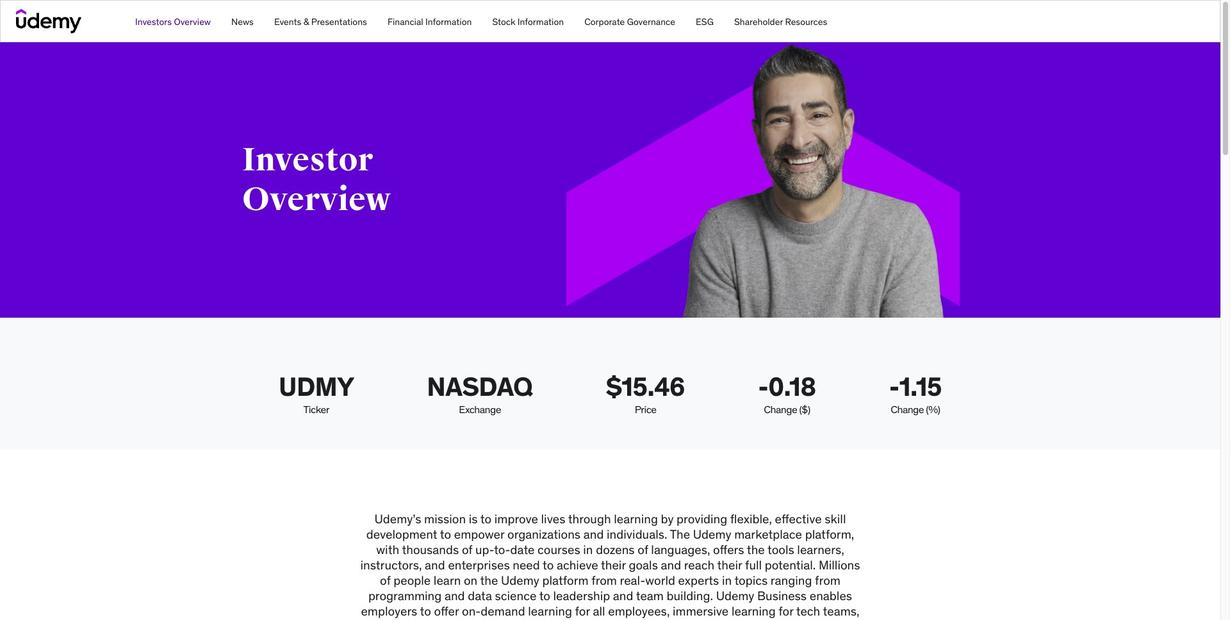 Task type: locate. For each thing, give the bounding box(es) containing it.
is
[[469, 512, 478, 527]]

real-
[[620, 573, 645, 589]]

information for stock information
[[518, 16, 564, 28]]

- for 1.15
[[889, 371, 900, 403]]

dozens
[[596, 542, 635, 558]]

topics
[[735, 573, 768, 589]]

1 vertical spatial the
[[480, 573, 498, 589]]

their left the full
[[717, 558, 742, 573]]

1 horizontal spatial information
[[518, 16, 564, 28]]

udemy's
[[375, 512, 421, 527]]

marketplace
[[735, 527, 802, 542]]

presentations
[[311, 16, 367, 28]]

of right dozens
[[638, 542, 648, 558]]

overview for investor
[[242, 180, 391, 220]]

instructors,
[[360, 558, 422, 573]]

information
[[426, 16, 472, 28], [518, 16, 564, 28]]

1 - from the left
[[758, 371, 769, 403]]

financial
[[388, 16, 423, 28]]

to left "is" at the bottom left
[[440, 527, 451, 542]]

$15.46 price
[[606, 371, 685, 416]]

1 horizontal spatial in
[[722, 573, 732, 589]]

demand
[[481, 604, 525, 619]]

and left data
[[445, 589, 465, 604]]

- left (%)
[[889, 371, 900, 403]]

resources
[[785, 16, 828, 28]]

0 horizontal spatial -
[[758, 371, 769, 403]]

learning down the topics
[[732, 604, 776, 619]]

news
[[231, 16, 254, 28]]

1 horizontal spatial from
[[815, 573, 841, 589]]

flexible,
[[730, 512, 772, 527]]

0 horizontal spatial from
[[592, 573, 617, 589]]

from
[[592, 573, 617, 589], [815, 573, 841, 589]]

0 horizontal spatial of
[[380, 573, 391, 589]]

learning
[[614, 512, 658, 527], [528, 604, 572, 619], [732, 604, 776, 619], [589, 619, 633, 620]]

and
[[584, 527, 604, 542], [425, 558, 445, 573], [661, 558, 681, 573], [445, 589, 465, 604], [613, 589, 633, 604], [527, 619, 547, 620]]

of left people
[[380, 573, 391, 589]]

financial information link
[[387, 10, 473, 40]]

2 horizontal spatial of
[[638, 542, 648, 558]]

0 vertical spatial the
[[747, 542, 765, 558]]

for left all
[[575, 604, 590, 619]]

udemy's mission is to improve lives through learning by providing flexible, effective skill development to empower organizations and individuals. the udemy marketplace platform, with thousands of up-to-date courses in dozens of languages, offers the tools learners, instructors, and enterprises need to achieve their goals and reach their full potential. millions of people learn on the udemy platform from real-world experts in topics ranging from programming and data science to leadership and team building. udemy business enables employers to offer on-demand learning for all employees, immersive learning for tech teams, and cohort learning for leaders
[[360, 512, 860, 620]]

governance
[[627, 16, 675, 28]]

0 horizontal spatial information
[[426, 16, 472, 28]]

events
[[274, 16, 301, 28]]

0 vertical spatial overview
[[174, 16, 211, 28]]

- inside -0.18 change ($)
[[758, 371, 769, 403]]

and left the on
[[425, 558, 445, 573]]

providing
[[677, 512, 728, 527]]

shareholder resources link
[[734, 10, 828, 40]]

1 information from the left
[[426, 16, 472, 28]]

1 change from the left
[[764, 403, 797, 416]]

through
[[568, 512, 611, 527]]

individuals.
[[607, 527, 667, 542]]

the
[[747, 542, 765, 558], [480, 573, 498, 589]]

0 horizontal spatial for
[[575, 604, 590, 619]]

programming
[[368, 589, 442, 604]]

business
[[758, 589, 807, 604]]

improve
[[495, 512, 538, 527]]

development
[[366, 527, 437, 542]]

change inside -1.15 change (%)
[[891, 403, 924, 416]]

courses
[[538, 542, 580, 558]]

1 horizontal spatial change
[[891, 403, 924, 416]]

effective
[[775, 512, 822, 527]]

data
[[468, 589, 492, 604]]

0 horizontal spatial overview
[[174, 16, 211, 28]]

skill
[[825, 512, 846, 527]]

change
[[764, 403, 797, 416], [891, 403, 924, 416]]

by
[[661, 512, 674, 527]]

the right the on
[[480, 573, 498, 589]]

-
[[758, 371, 769, 403], [889, 371, 900, 403]]

reach
[[684, 558, 715, 573]]

cohort
[[550, 619, 586, 620]]

events & presentations link
[[274, 10, 368, 40]]

0 horizontal spatial change
[[764, 403, 797, 416]]

2 horizontal spatial for
[[779, 604, 794, 619]]

in left dozens
[[583, 542, 593, 558]]

to
[[481, 512, 492, 527], [440, 527, 451, 542], [543, 558, 554, 573], [539, 589, 550, 604], [420, 604, 431, 619]]

0 vertical spatial in
[[583, 542, 593, 558]]

- left ($)
[[758, 371, 769, 403]]

tools
[[768, 542, 794, 558]]

0 horizontal spatial their
[[601, 558, 626, 573]]

- inside -1.15 change (%)
[[889, 371, 900, 403]]

udmy
[[279, 371, 354, 403]]

employers
[[361, 604, 417, 619]]

learning down leadership
[[589, 619, 633, 620]]

teams,
[[823, 604, 860, 619]]

immersive
[[673, 604, 729, 619]]

udemy down the full
[[716, 589, 755, 604]]

the left tools
[[747, 542, 765, 558]]

udemy
[[693, 527, 732, 542], [501, 573, 539, 589], [716, 589, 755, 604]]

1 horizontal spatial -
[[889, 371, 900, 403]]

offers
[[713, 542, 744, 558]]

2 - from the left
[[889, 371, 900, 403]]

achieve
[[557, 558, 598, 573]]

shareholder resources
[[734, 16, 828, 28]]

information right stock
[[518, 16, 564, 28]]

1.15
[[900, 371, 942, 403]]

udemy image
[[16, 9, 81, 33]]

shareholder
[[734, 16, 783, 28]]

from down learners,
[[815, 573, 841, 589]]

investor
[[242, 140, 373, 180]]

of
[[462, 542, 473, 558], [638, 542, 648, 558], [380, 573, 391, 589]]

1 horizontal spatial their
[[717, 558, 742, 573]]

languages,
[[651, 542, 710, 558]]

2 change from the left
[[891, 403, 924, 416]]

2 information from the left
[[518, 16, 564, 28]]

change inside -0.18 change ($)
[[764, 403, 797, 416]]

thousands
[[402, 542, 459, 558]]

for left the tech
[[779, 604, 794, 619]]

from left real-
[[592, 573, 617, 589]]

full
[[745, 558, 762, 573]]

organizations
[[508, 527, 581, 542]]

science
[[495, 589, 537, 604]]

overview
[[174, 16, 211, 28], [242, 180, 391, 220]]

1 horizontal spatial overview
[[242, 180, 391, 220]]

change left (%)
[[891, 403, 924, 416]]

ticker
[[303, 403, 329, 416]]

change left ($)
[[764, 403, 797, 416]]

esg
[[696, 16, 714, 28]]

information right financial on the top of page
[[426, 16, 472, 28]]

udemy right the at right
[[693, 527, 732, 542]]

price
[[635, 403, 657, 416]]

corporate governance
[[585, 16, 675, 28]]

1 vertical spatial overview
[[242, 180, 391, 220]]

-1.15 change (%)
[[889, 371, 942, 416]]

team
[[636, 589, 664, 604]]

information inside 'link'
[[426, 16, 472, 28]]

their left goals
[[601, 558, 626, 573]]

for down team
[[636, 619, 651, 620]]

of left up-
[[462, 542, 473, 558]]

in left the topics
[[722, 573, 732, 589]]

1 their from the left
[[601, 558, 626, 573]]

need
[[513, 558, 540, 573]]



Task type: describe. For each thing, give the bounding box(es) containing it.
stock information
[[492, 16, 564, 28]]

news link
[[231, 10, 254, 40]]

information for financial information
[[426, 16, 472, 28]]

learning left 'by'
[[614, 512, 658, 527]]

mission
[[424, 512, 466, 527]]

exchange
[[459, 403, 501, 416]]

learn
[[434, 573, 461, 589]]

experts
[[678, 573, 719, 589]]

udemy down date
[[501, 573, 539, 589]]

tech
[[796, 604, 820, 619]]

platform,
[[805, 527, 854, 542]]

1 from from the left
[[592, 573, 617, 589]]

2 from from the left
[[815, 573, 841, 589]]

(%)
[[926, 403, 940, 416]]

stock
[[492, 16, 516, 28]]

date
[[510, 542, 535, 558]]

platform
[[542, 573, 589, 589]]

udmy ticker
[[279, 371, 354, 416]]

world
[[645, 573, 675, 589]]

all
[[593, 604, 605, 619]]

enables
[[810, 589, 852, 604]]

to-
[[494, 542, 510, 558]]

corporate governance link
[[584, 10, 676, 40]]

to left offer
[[420, 604, 431, 619]]

corporate
[[585, 16, 625, 28]]

learning down platform
[[528, 604, 572, 619]]

financial information
[[388, 16, 472, 28]]

up-
[[475, 542, 494, 558]]

to right science
[[539, 589, 550, 604]]

to right "is" at the bottom left
[[481, 512, 492, 527]]

investor overview
[[242, 140, 391, 220]]

to right the need
[[543, 558, 554, 573]]

- for 0.18
[[758, 371, 769, 403]]

investors overview
[[135, 16, 211, 28]]

stock information link
[[492, 10, 565, 40]]

overview for investors
[[174, 16, 211, 28]]

and right goals
[[661, 558, 681, 573]]

millions
[[819, 558, 860, 573]]

1 horizontal spatial the
[[747, 542, 765, 558]]

potential.
[[765, 558, 816, 573]]

leadership
[[553, 589, 610, 604]]

with
[[376, 542, 399, 558]]

events & presentations
[[274, 16, 367, 28]]

on
[[464, 573, 478, 589]]

change for 0.18
[[764, 403, 797, 416]]

learners,
[[797, 542, 845, 558]]

nasdaq
[[427, 371, 533, 403]]

people
[[394, 573, 431, 589]]

0 horizontal spatial in
[[583, 542, 593, 558]]

empower
[[454, 527, 505, 542]]

nasdaq exchange
[[427, 371, 533, 416]]

on-
[[462, 604, 481, 619]]

building.
[[667, 589, 713, 604]]

0.18
[[769, 371, 816, 403]]

&
[[304, 16, 309, 28]]

1 horizontal spatial of
[[462, 542, 473, 558]]

goals
[[629, 558, 658, 573]]

2 their from the left
[[717, 558, 742, 573]]

investors overview link
[[135, 10, 212, 40]]

-0.18 change ($)
[[758, 371, 816, 416]]

ranging
[[771, 573, 812, 589]]

0 horizontal spatial the
[[480, 573, 498, 589]]

and up achieve
[[584, 527, 604, 542]]

$15.46
[[606, 371, 685, 403]]

leaders
[[654, 619, 694, 620]]

($)
[[799, 403, 810, 416]]

1 vertical spatial in
[[722, 573, 732, 589]]

change for 1.15
[[891, 403, 924, 416]]

employees,
[[608, 604, 670, 619]]

enterprises
[[448, 558, 510, 573]]

offer
[[434, 604, 459, 619]]

1 horizontal spatial for
[[636, 619, 651, 620]]

investors
[[135, 16, 172, 28]]

and left cohort
[[527, 619, 547, 620]]

esg link
[[695, 10, 714, 40]]

the
[[670, 527, 690, 542]]

and left team
[[613, 589, 633, 604]]



Task type: vqa. For each thing, say whether or not it's contained in the screenshot.
$15.46 Price
yes



